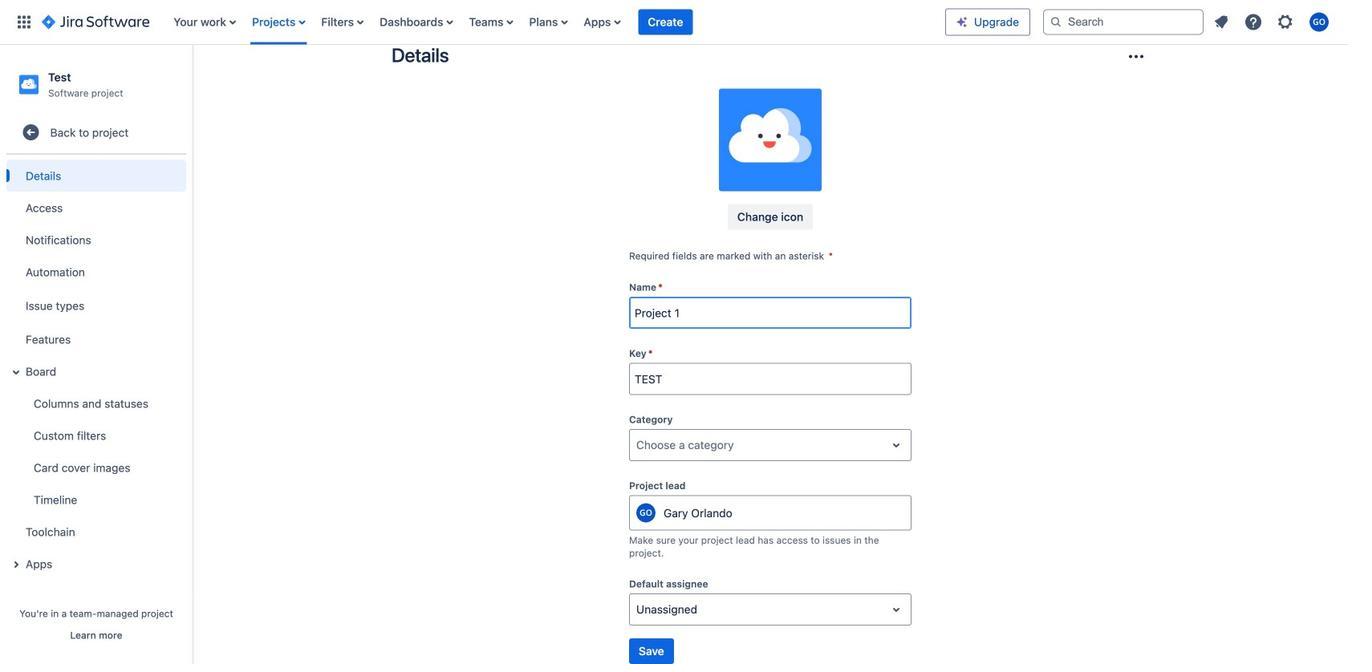 Task type: describe. For each thing, give the bounding box(es) containing it.
Search field
[[1044, 9, 1204, 35]]

settings image
[[1277, 12, 1296, 32]]

group inside the "sidebar" element
[[3, 155, 186, 585]]

sidebar element
[[0, 45, 193, 665]]

search image
[[1050, 16, 1063, 29]]

1 open image from the top
[[887, 436, 906, 455]]

1 horizontal spatial list
[[1208, 8, 1339, 37]]

more image
[[1127, 47, 1147, 66]]

2 expand image from the top
[[6, 556, 26, 575]]

your profile and settings image
[[1310, 12, 1330, 32]]



Task type: locate. For each thing, give the bounding box(es) containing it.
None text field
[[637, 438, 640, 454], [637, 602, 640, 618], [637, 438, 640, 454], [637, 602, 640, 618]]

None field
[[630, 299, 911, 328], [630, 365, 911, 394], [630, 299, 911, 328], [630, 365, 911, 394]]

appswitcher icon image
[[14, 12, 34, 32]]

2 open image from the top
[[887, 601, 906, 620]]

main content
[[193, 0, 1349, 665]]

sidebar navigation image
[[175, 64, 210, 96]]

primary element
[[10, 0, 946, 45]]

None search field
[[1044, 9, 1204, 35]]

1 vertical spatial open image
[[887, 601, 906, 620]]

0 vertical spatial expand image
[[6, 363, 26, 382]]

list item
[[639, 0, 693, 45]]

jira software image
[[42, 12, 150, 32], [42, 12, 150, 32]]

open image
[[887, 436, 906, 455], [887, 601, 906, 620]]

help image
[[1245, 12, 1264, 32]]

banner
[[0, 0, 1349, 45]]

project avatar image
[[719, 89, 822, 191]]

0 horizontal spatial list
[[166, 0, 946, 45]]

1 vertical spatial expand image
[[6, 556, 26, 575]]

0 vertical spatial open image
[[887, 436, 906, 455]]

expand image
[[6, 363, 26, 382], [6, 556, 26, 575]]

group
[[3, 155, 186, 585]]

list
[[166, 0, 946, 45], [1208, 8, 1339, 37]]

1 expand image from the top
[[6, 363, 26, 382]]

notifications image
[[1212, 12, 1232, 32]]



Task type: vqa. For each thing, say whether or not it's contained in the screenshot.
success icon
no



